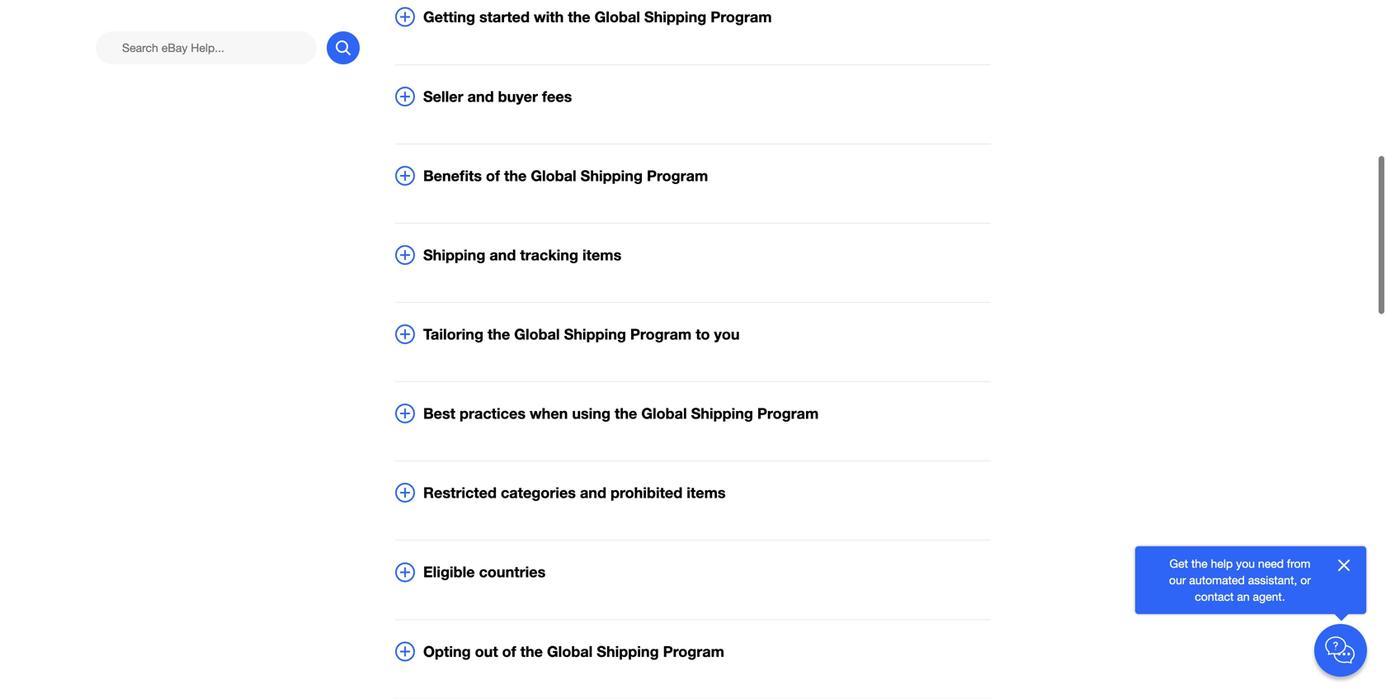 Task type: vqa. For each thing, say whether or not it's contained in the screenshot.
Seller on the left top of the page
yes



Task type: locate. For each thing, give the bounding box(es) containing it.
countries
[[479, 563, 546, 581]]

items right prohibited on the left bottom of the page
[[687, 484, 726, 502]]

1 vertical spatial of
[[502, 642, 516, 660]]

0 vertical spatial you
[[715, 325, 740, 343]]

and for shipping
[[490, 246, 516, 264]]

need
[[1259, 557, 1284, 570]]

from
[[1288, 557, 1311, 570]]

global inside dropdown button
[[515, 325, 560, 343]]

the right the with in the left of the page
[[568, 8, 591, 26]]

you inside dropdown button
[[715, 325, 740, 343]]

started
[[480, 8, 530, 26]]

seller
[[423, 87, 464, 105]]

1 vertical spatial you
[[1237, 557, 1256, 570]]

program
[[711, 8, 772, 26], [647, 167, 709, 184], [631, 325, 692, 343], [758, 405, 819, 422], [663, 642, 725, 660]]

1 horizontal spatial of
[[502, 642, 516, 660]]

1 horizontal spatial you
[[1237, 557, 1256, 570]]

shipping
[[645, 8, 707, 26], [581, 167, 643, 184], [423, 246, 486, 264], [564, 325, 626, 343], [691, 405, 754, 422], [597, 642, 659, 660]]

our
[[1170, 573, 1187, 587]]

program inside dropdown button
[[631, 325, 692, 343]]

0 vertical spatial and
[[468, 87, 494, 105]]

prohibited
[[611, 484, 683, 502]]

and
[[468, 87, 494, 105], [490, 246, 516, 264], [580, 484, 607, 502]]

program inside "dropdown button"
[[758, 405, 819, 422]]

help
[[1211, 557, 1234, 570]]

you right help
[[1237, 557, 1256, 570]]

opting out of the global shipping program
[[423, 642, 725, 660]]

and left the buyer
[[468, 87, 494, 105]]

and inside "dropdown button"
[[468, 87, 494, 105]]

agent.
[[1254, 590, 1286, 603]]

to
[[696, 325, 710, 343]]

an
[[1238, 590, 1250, 603]]

1 horizontal spatial items
[[687, 484, 726, 502]]

and left prohibited on the left bottom of the page
[[580, 484, 607, 502]]

0 horizontal spatial you
[[715, 325, 740, 343]]

best practices when using the global shipping program button
[[395, 402, 991, 425]]

1 vertical spatial items
[[687, 484, 726, 502]]

categories
[[501, 484, 576, 502]]

get the help you need from our automated assistant, or contact an agent. tooltip
[[1162, 556, 1319, 605]]

0 horizontal spatial of
[[486, 167, 500, 184]]

of right benefits
[[486, 167, 500, 184]]

the
[[568, 8, 591, 26], [504, 167, 527, 184], [488, 325, 510, 343], [615, 405, 638, 422], [1192, 557, 1208, 570], [521, 642, 543, 660]]

the inside get the help you need from our automated assistant, or contact an agent.
[[1192, 557, 1208, 570]]

and for seller
[[468, 87, 494, 105]]

of right out
[[502, 642, 516, 660]]

restricted categories and prohibited items
[[423, 484, 726, 502]]

benefits
[[423, 167, 482, 184]]

the right using on the left bottom of page
[[615, 405, 638, 422]]

restricted categories and prohibited items button
[[395, 481, 991, 505]]

0 vertical spatial of
[[486, 167, 500, 184]]

eligible countries
[[423, 563, 546, 581]]

automated
[[1190, 573, 1246, 587]]

you right 'to'
[[715, 325, 740, 343]]

2 vertical spatial and
[[580, 484, 607, 502]]

the right tailoring
[[488, 325, 510, 343]]

eligible countries button
[[395, 561, 991, 584]]

seller and buyer fees button
[[395, 85, 991, 108]]

0 vertical spatial items
[[583, 246, 622, 264]]

the inside "dropdown button"
[[568, 8, 591, 26]]

and left "tracking"
[[490, 246, 516, 264]]

of
[[486, 167, 500, 184], [502, 642, 516, 660]]

you
[[715, 325, 740, 343], [1237, 557, 1256, 570]]

the right get
[[1192, 557, 1208, 570]]

global
[[595, 8, 641, 26], [531, 167, 577, 184], [515, 325, 560, 343], [642, 405, 687, 422], [547, 642, 593, 660]]

items right "tracking"
[[583, 246, 622, 264]]

1 vertical spatial and
[[490, 246, 516, 264]]

items
[[583, 246, 622, 264], [687, 484, 726, 502]]

0 horizontal spatial items
[[583, 246, 622, 264]]

global inside "dropdown button"
[[642, 405, 687, 422]]



Task type: describe. For each thing, give the bounding box(es) containing it.
the inside "dropdown button"
[[615, 405, 638, 422]]

assistant,
[[1249, 573, 1298, 587]]

fees
[[542, 87, 572, 105]]

benefits of the global shipping program
[[423, 167, 709, 184]]

you inside get the help you need from our automated assistant, or contact an agent.
[[1237, 557, 1256, 570]]

opting
[[423, 642, 471, 660]]

benefits of the global shipping program button
[[395, 164, 991, 187]]

getting
[[423, 8, 475, 26]]

shipping and tracking items
[[423, 246, 622, 264]]

tracking
[[520, 246, 579, 264]]

tailoring the global shipping program to you button
[[395, 323, 991, 346]]

the right out
[[521, 642, 543, 660]]

tailoring the global shipping program to you
[[423, 325, 740, 343]]

shipping inside dropdown button
[[564, 325, 626, 343]]

the inside dropdown button
[[488, 325, 510, 343]]

Search eBay Help... text field
[[96, 31, 317, 64]]

or
[[1301, 573, 1312, 587]]

shipping and tracking items button
[[395, 243, 991, 267]]

out
[[475, 642, 498, 660]]

get the help you need from our automated assistant, or contact an agent.
[[1170, 557, 1312, 603]]

practices
[[460, 405, 526, 422]]

program inside "dropdown button"
[[711, 8, 772, 26]]

buyer
[[498, 87, 538, 105]]

tailoring
[[423, 325, 484, 343]]

seller and buyer fees
[[423, 87, 572, 105]]

contact
[[1196, 590, 1235, 603]]

shipping inside "dropdown button"
[[645, 8, 707, 26]]

global inside "dropdown button"
[[595, 8, 641, 26]]

best
[[423, 405, 456, 422]]

best practices when using the global shipping program
[[423, 405, 819, 422]]

the right benefits
[[504, 167, 527, 184]]

eligible
[[423, 563, 475, 581]]

shipping inside "dropdown button"
[[691, 405, 754, 422]]

get
[[1170, 557, 1189, 570]]

restricted
[[423, 484, 497, 502]]

getting started with the global shipping program
[[423, 8, 772, 26]]

with
[[534, 8, 564, 26]]

when
[[530, 405, 568, 422]]

using
[[572, 405, 611, 422]]

getting started with the global shipping program button
[[395, 6, 991, 29]]

opting out of the global shipping program button
[[395, 640, 991, 663]]



